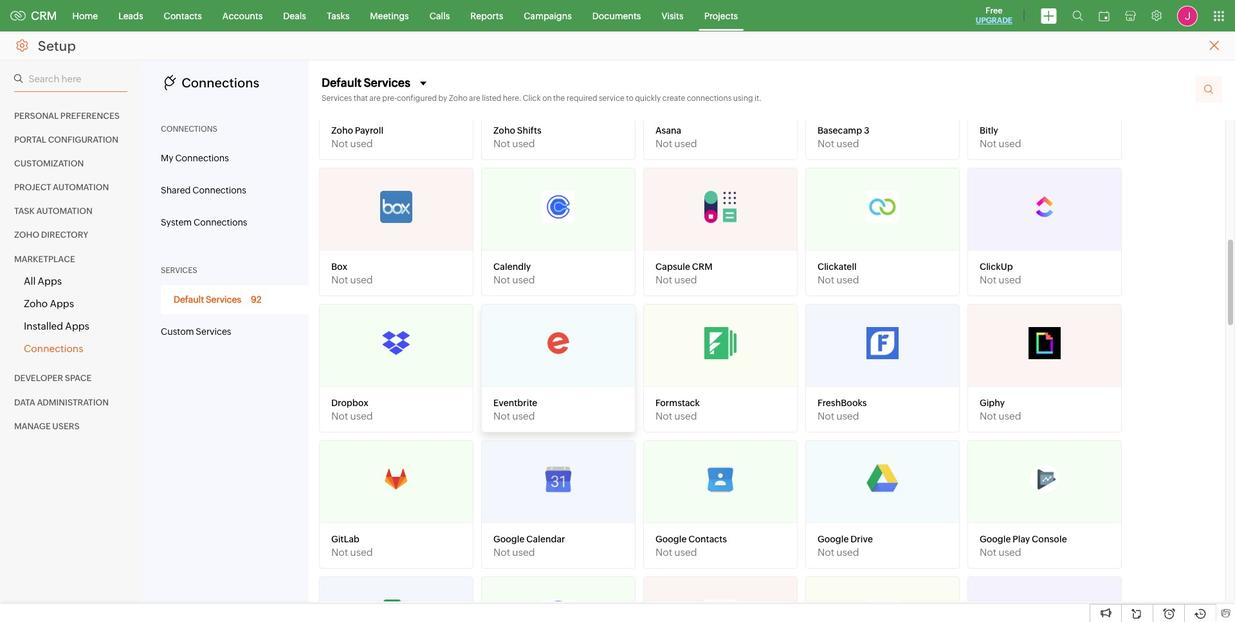 Task type: locate. For each thing, give the bounding box(es) containing it.
calls link
[[419, 0, 460, 31]]

leads link
[[108, 0, 154, 31]]

accounts
[[223, 11, 263, 21]]

meetings link
[[360, 0, 419, 31]]

projects
[[704, 11, 738, 21]]

campaigns link
[[514, 0, 582, 31]]

contacts link
[[154, 0, 212, 31]]

contacts
[[164, 11, 202, 21]]

create menu image
[[1041, 8, 1057, 23]]

profile element
[[1170, 0, 1206, 31]]

search element
[[1065, 0, 1091, 32]]

documents link
[[582, 0, 651, 31]]

create menu element
[[1033, 0, 1065, 31]]

upgrade
[[976, 16, 1013, 25]]

tasks link
[[317, 0, 360, 31]]

reports link
[[460, 0, 514, 31]]

crm
[[31, 9, 57, 23]]

reports
[[471, 11, 503, 21]]

free
[[986, 6, 1003, 15]]

home link
[[62, 0, 108, 31]]

home
[[72, 11, 98, 21]]

profile image
[[1177, 5, 1198, 26]]

calendar image
[[1099, 11, 1110, 21]]

search image
[[1073, 10, 1084, 21]]

visits link
[[651, 0, 694, 31]]

leads
[[118, 11, 143, 21]]



Task type: vqa. For each thing, say whether or not it's contained in the screenshot.
LOGO
no



Task type: describe. For each thing, give the bounding box(es) containing it.
documents
[[592, 11, 641, 21]]

deals link
[[273, 0, 317, 31]]

projects link
[[694, 0, 748, 31]]

crm link
[[10, 9, 57, 23]]

meetings
[[370, 11, 409, 21]]

campaigns
[[524, 11, 572, 21]]

accounts link
[[212, 0, 273, 31]]

tasks
[[327, 11, 350, 21]]

deals
[[283, 11, 306, 21]]

visits
[[662, 11, 684, 21]]

calls
[[430, 11, 450, 21]]

free upgrade
[[976, 6, 1013, 25]]



